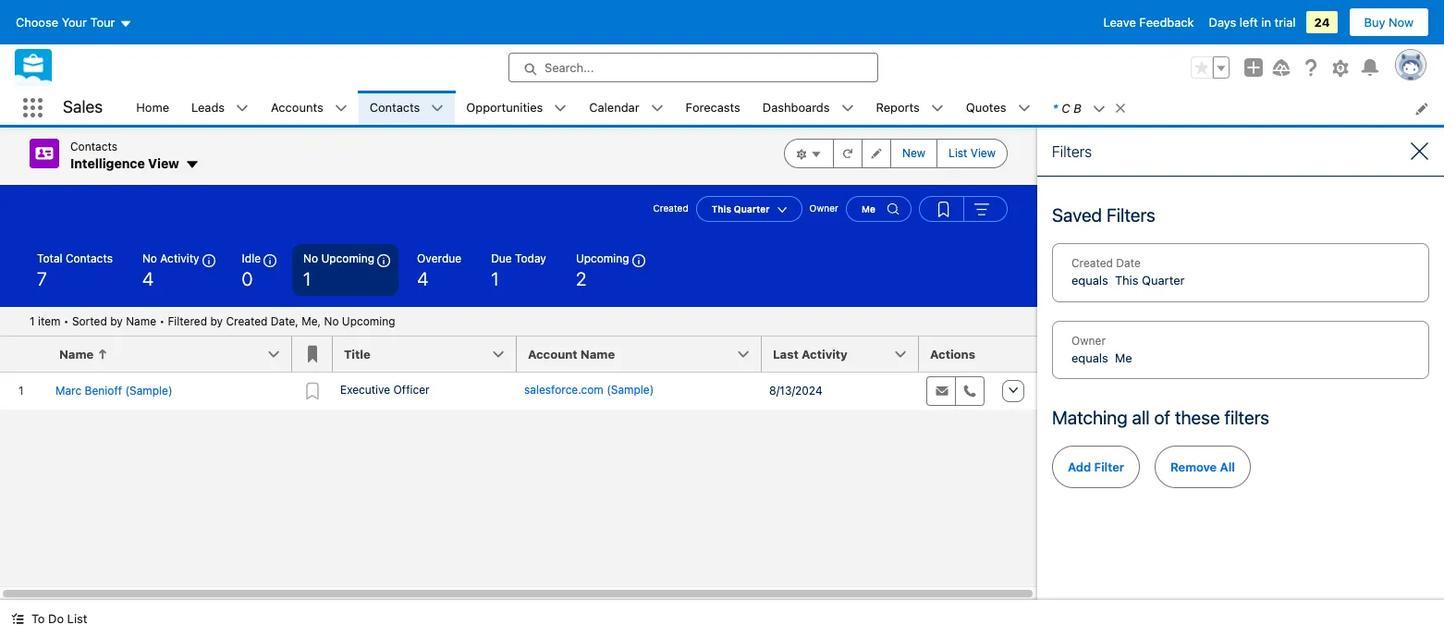 Task type: vqa. For each thing, say whether or not it's contained in the screenshot.
$60,000.00
no



Task type: locate. For each thing, give the bounding box(es) containing it.
text default image inside the quotes list item
[[1018, 102, 1031, 115]]

buy now
[[1364, 15, 1414, 30]]

contacts inside list item
[[370, 100, 420, 114]]

new button
[[890, 139, 938, 168]]

name down sorted
[[59, 346, 94, 361]]

last activity cell
[[762, 336, 930, 372]]

list right do
[[67, 611, 87, 626]]

0 horizontal spatial •
[[64, 314, 69, 328]]

opportunities list item
[[455, 91, 578, 125]]

account
[[528, 346, 578, 361]]

1 by from the left
[[110, 314, 123, 328]]

of
[[1154, 407, 1171, 428]]

2 horizontal spatial 1
[[491, 268, 499, 289]]

group down the reports link
[[784, 139, 1008, 168]]

action image
[[993, 336, 1039, 371]]

text default image down search...
[[554, 102, 567, 115]]

me button
[[846, 196, 912, 221]]

quarter
[[734, 203, 770, 214], [1142, 273, 1185, 288]]

0 horizontal spatial this
[[712, 203, 731, 214]]

dashboards link
[[752, 91, 841, 125]]

0 horizontal spatial no
[[142, 251, 157, 265]]

reports list item
[[865, 91, 955, 125]]

2 4 from the left
[[417, 268, 428, 289]]

no right idle at the left
[[303, 251, 318, 265]]

overdue 4
[[417, 251, 462, 289]]

quotes
[[966, 100, 1007, 114]]

list right new
[[949, 146, 968, 160]]

group
[[1191, 56, 1230, 79], [784, 139, 1008, 168], [919, 196, 1008, 221]]

1 vertical spatial owner
[[1072, 333, 1106, 347]]

1 vertical spatial activity
[[802, 346, 848, 361]]

text default image inside the opportunities list item
[[554, 102, 567, 115]]

last activity
[[773, 346, 848, 361]]

equals up matching
[[1072, 350, 1108, 365]]

text default image
[[1114, 102, 1127, 114], [236, 102, 249, 115], [334, 102, 347, 115], [841, 102, 854, 115], [1093, 102, 1106, 115], [97, 349, 108, 360], [11, 612, 24, 625]]

1 horizontal spatial 4
[[417, 268, 428, 289]]

* c b
[[1053, 100, 1082, 115]]

2 vertical spatial created
[[226, 314, 268, 328]]

name up name button at left bottom
[[126, 314, 156, 328]]

1 horizontal spatial quarter
[[1142, 273, 1185, 288]]

to
[[31, 611, 45, 626]]

feedback
[[1140, 15, 1194, 30]]

1 horizontal spatial filters
[[1107, 204, 1156, 226]]

total
[[37, 251, 62, 265]]

text default image inside calendar list item
[[651, 102, 664, 115]]

grid
[[0, 336, 1039, 411]]

0 horizontal spatial name
[[59, 346, 94, 361]]

4
[[142, 268, 154, 289], [417, 268, 428, 289]]

text default image for opportunities
[[554, 102, 567, 115]]

equals inside created date equals this quarter
[[1072, 273, 1108, 288]]

saved filters
[[1052, 204, 1156, 226]]

view down quotes link in the right of the page
[[971, 146, 996, 160]]

1 down no upcoming
[[303, 268, 311, 289]]

contacts inside total contacts 7
[[66, 251, 113, 265]]

1 horizontal spatial owner
[[1072, 333, 1106, 347]]

no right me,
[[324, 314, 339, 328]]

text default image right 'reports'
[[931, 102, 944, 115]]

item
[[38, 314, 61, 328]]

no
[[142, 251, 157, 265], [303, 251, 318, 265], [324, 314, 339, 328]]

owner right action image
[[1072, 333, 1106, 347]]

this
[[712, 203, 731, 214], [1115, 273, 1139, 288]]

1 vertical spatial equals
[[1072, 350, 1108, 365]]

home link
[[125, 91, 180, 125]]

activity
[[160, 251, 199, 265], [802, 346, 848, 361]]

text default image inside leads list item
[[236, 102, 249, 115]]

4 down overdue
[[417, 268, 428, 289]]

1 horizontal spatial 1
[[303, 268, 311, 289]]

leave feedback
[[1104, 15, 1194, 30]]

0 horizontal spatial by
[[110, 314, 123, 328]]

name
[[126, 314, 156, 328], [59, 346, 94, 361], [581, 346, 615, 361]]

list item containing *
[[1042, 91, 1135, 125]]

list item
[[1042, 91, 1135, 125]]

by right filtered
[[210, 314, 223, 328]]

these
[[1175, 407, 1220, 428]]

group down list view button
[[919, 196, 1008, 221]]

list
[[949, 146, 968, 160], [67, 611, 87, 626]]

0 horizontal spatial me
[[862, 203, 876, 214]]

me
[[862, 203, 876, 214], [1115, 350, 1132, 365]]

equals
[[1072, 273, 1108, 288], [1072, 350, 1108, 365]]

1 vertical spatial list
[[67, 611, 87, 626]]

2 vertical spatial contacts
[[66, 251, 113, 265]]

1 vertical spatial me
[[1115, 350, 1132, 365]]

calendar link
[[578, 91, 651, 125]]

do
[[48, 611, 64, 626]]

1 horizontal spatial no
[[303, 251, 318, 265]]

add
[[1068, 460, 1091, 474]]

remove
[[1171, 460, 1217, 474]]

0 horizontal spatial list
[[67, 611, 87, 626]]

1 vertical spatial filters
[[1107, 204, 1156, 226]]

2 equals from the top
[[1072, 350, 1108, 365]]

1 vertical spatial quarter
[[1142, 273, 1185, 288]]

list view button
[[937, 139, 1008, 168]]

0 horizontal spatial view
[[148, 155, 179, 171]]

filters up date
[[1107, 204, 1156, 226]]

view for list view
[[971, 146, 996, 160]]

activity for last activity
[[802, 346, 848, 361]]

1 left item
[[30, 314, 35, 328]]

activity inside key performance indicators group
[[160, 251, 199, 265]]

accounts list item
[[260, 91, 358, 125]]

• left filtered
[[159, 314, 165, 328]]

view inside list view button
[[971, 146, 996, 160]]

account name button
[[517, 336, 762, 371]]

equals inside owner equals me
[[1072, 350, 1108, 365]]

1 horizontal spatial •
[[159, 314, 165, 328]]

1 horizontal spatial by
[[210, 314, 223, 328]]

name cell
[[48, 336, 303, 372]]

text default image inside 'contacts' list item
[[431, 102, 444, 115]]

list
[[125, 91, 1444, 125]]

by
[[110, 314, 123, 328], [210, 314, 223, 328]]

text default image inside to do list button
[[11, 612, 24, 625]]

1 • from the left
[[64, 314, 69, 328]]

text default image left *
[[1018, 102, 1031, 115]]

text default image down the leads link
[[185, 157, 200, 172]]

view
[[971, 146, 996, 160], [148, 155, 179, 171]]

0 horizontal spatial 4
[[142, 268, 154, 289]]

contacts up intelligence at left
[[70, 140, 117, 153]]

1 equals from the top
[[1072, 273, 1108, 288]]

by right sorted
[[110, 314, 123, 328]]

contacts right accounts list item
[[370, 100, 420, 114]]

0 vertical spatial owner
[[810, 202, 839, 214]]

1 horizontal spatial view
[[971, 146, 996, 160]]

group containing new
[[784, 139, 1008, 168]]

1 horizontal spatial list
[[949, 146, 968, 160]]

0 horizontal spatial quarter
[[734, 203, 770, 214]]

owner equals me
[[1072, 333, 1132, 365]]

created
[[653, 202, 689, 214], [1072, 256, 1113, 270], [226, 314, 268, 328]]

activity up filtered
[[160, 251, 199, 265]]

1 down the due
[[491, 268, 499, 289]]

created left date,
[[226, 314, 268, 328]]

executive
[[340, 382, 390, 396]]

0 horizontal spatial created
[[226, 314, 268, 328]]

account name cell
[[517, 336, 773, 372]]

0 vertical spatial activity
[[160, 251, 199, 265]]

text default image right calendar
[[651, 102, 664, 115]]

1
[[303, 268, 311, 289], [491, 268, 499, 289], [30, 314, 35, 328]]

days
[[1209, 15, 1237, 30]]

home
[[136, 100, 169, 114]]

text default image inside name button
[[97, 349, 108, 360]]

c
[[1062, 100, 1070, 115]]

•
[[64, 314, 69, 328], [159, 314, 165, 328]]

0 vertical spatial list
[[949, 146, 968, 160]]

0 horizontal spatial owner
[[810, 202, 839, 214]]

upcoming up title
[[342, 314, 395, 328]]

name right account
[[581, 346, 615, 361]]

this quarter
[[712, 203, 770, 214]]

row number cell
[[0, 336, 48, 372]]

idle
[[242, 251, 261, 265]]

activity right "last"
[[802, 346, 848, 361]]

filters
[[1052, 143, 1092, 160], [1107, 204, 1156, 226]]

1 horizontal spatial me
[[1115, 350, 1132, 365]]

created left date
[[1072, 256, 1113, 270]]

0 vertical spatial quarter
[[734, 203, 770, 214]]

text default image
[[431, 102, 444, 115], [554, 102, 567, 115], [651, 102, 664, 115], [931, 102, 944, 115], [1018, 102, 1031, 115], [185, 157, 200, 172]]

no right total contacts 7
[[142, 251, 157, 265]]

4 down no activity
[[142, 268, 154, 289]]

b
[[1074, 100, 1082, 115]]

0 horizontal spatial filters
[[1052, 143, 1092, 160]]

quarter inside created date equals this quarter
[[1142, 273, 1185, 288]]

text default image left opportunities link
[[431, 102, 444, 115]]

owner inside owner equals me
[[1072, 333, 1106, 347]]

last activity button
[[762, 336, 919, 371]]

2 horizontal spatial name
[[581, 346, 615, 361]]

1 vertical spatial group
[[784, 139, 1008, 168]]

4 inside overdue 4
[[417, 268, 428, 289]]

remove all
[[1171, 460, 1235, 474]]

• right item
[[64, 314, 69, 328]]

no for 1
[[303, 251, 318, 265]]

activity for no activity
[[160, 251, 199, 265]]

no for 4
[[142, 251, 157, 265]]

1 horizontal spatial activity
[[802, 346, 848, 361]]

0 vertical spatial me
[[862, 203, 876, 214]]

created inside created date equals this quarter
[[1072, 256, 1113, 270]]

buy
[[1364, 15, 1386, 30]]

0 horizontal spatial activity
[[160, 251, 199, 265]]

contacts link
[[358, 91, 431, 125]]

1 horizontal spatial this
[[1115, 273, 1139, 288]]

1 vertical spatial this
[[1115, 273, 1139, 288]]

leave feedback link
[[1104, 15, 1194, 30]]

account name
[[528, 346, 615, 361]]

created date equals this quarter
[[1072, 256, 1185, 288]]

view right intelligence at left
[[148, 155, 179, 171]]

contacts right total
[[66, 251, 113, 265]]

0 vertical spatial this
[[712, 203, 731, 214]]

0 vertical spatial contacts
[[370, 100, 420, 114]]

text default image for quotes
[[1018, 102, 1031, 115]]

created left this quarter in the top of the page
[[653, 202, 689, 214]]

row number image
[[0, 336, 48, 371]]

0 horizontal spatial 1
[[30, 314, 35, 328]]

created for created
[[653, 202, 689, 214]]

text default image inside reports list item
[[931, 102, 944, 115]]

remove all button
[[1155, 446, 1251, 488]]

filters down * c b
[[1052, 143, 1092, 160]]

today
[[515, 251, 546, 265]]

owner left me "button" on the top
[[810, 202, 839, 214]]

0 vertical spatial equals
[[1072, 273, 1108, 288]]

text default image inside the dashboards list item
[[841, 102, 854, 115]]

to do list
[[31, 611, 87, 626]]

2 horizontal spatial created
[[1072, 256, 1113, 270]]

action cell
[[993, 336, 1039, 372]]

2 by from the left
[[210, 314, 223, 328]]

1 horizontal spatial created
[[653, 202, 689, 214]]

executive officer
[[340, 382, 430, 396]]

activity inside button
[[802, 346, 848, 361]]

due today 1
[[491, 251, 546, 289]]

group down days
[[1191, 56, 1230, 79]]

0 vertical spatial created
[[653, 202, 689, 214]]

equals down saved
[[1072, 273, 1108, 288]]

1 vertical spatial created
[[1072, 256, 1113, 270]]

saved
[[1052, 204, 1102, 226]]



Task type: describe. For each thing, give the bounding box(es) containing it.
title button
[[333, 336, 517, 371]]

title
[[344, 346, 371, 361]]

date
[[1116, 256, 1141, 270]]

this inside created date equals this quarter
[[1115, 273, 1139, 288]]

text default image for contacts
[[431, 102, 444, 115]]

in
[[1261, 15, 1271, 30]]

text default image for reports
[[931, 102, 944, 115]]

8/13/2024
[[769, 383, 823, 397]]

add filter
[[1068, 460, 1124, 474]]

1 for 1 item • sorted by name • filtered by created date, me, no upcoming
[[30, 314, 35, 328]]

text default image inside accounts list item
[[334, 102, 347, 115]]

created for created date equals this quarter
[[1072, 256, 1113, 270]]

*
[[1053, 100, 1058, 115]]

all
[[1132, 407, 1150, 428]]

forecasts link
[[675, 91, 752, 125]]

intelligence view
[[70, 155, 179, 171]]

quotes link
[[955, 91, 1018, 125]]

leads list item
[[180, 91, 260, 125]]

accounts
[[271, 100, 323, 114]]

name button
[[48, 336, 292, 371]]

me inside "button"
[[862, 203, 876, 214]]

now
[[1389, 15, 1414, 30]]

intelligence
[[70, 155, 145, 171]]

reports
[[876, 100, 920, 114]]

key performance indicators group
[[0, 244, 1037, 307]]

0 vertical spatial group
[[1191, 56, 1230, 79]]

2 • from the left
[[159, 314, 165, 328]]

1 item • sorted by name • filtered by created date, me, no upcoming
[[30, 314, 395, 328]]

search...
[[545, 60, 594, 75]]

dashboards
[[763, 100, 830, 114]]

grid containing name
[[0, 336, 1039, 411]]

leads
[[191, 100, 225, 114]]

date,
[[271, 314, 299, 328]]

due
[[491, 251, 512, 265]]

0
[[242, 268, 253, 289]]

1 item • sorted by name • filtered by created date, me, no upcoming status
[[30, 314, 395, 328]]

sales
[[63, 97, 103, 117]]

important cell
[[292, 336, 333, 372]]

me,
[[302, 314, 321, 328]]

last
[[773, 346, 799, 361]]

name inside button
[[581, 346, 615, 361]]

leads link
[[180, 91, 236, 125]]

no activity
[[142, 251, 199, 265]]

to do list button
[[0, 600, 98, 637]]

matching
[[1052, 407, 1128, 428]]

view for intelligence view
[[148, 155, 179, 171]]

reports link
[[865, 91, 931, 125]]

name inside button
[[59, 346, 94, 361]]

add filter button
[[1052, 446, 1140, 488]]

accounts link
[[260, 91, 334, 125]]

1 4 from the left
[[142, 268, 154, 289]]

this inside button
[[712, 203, 731, 214]]

days left in trial
[[1209, 15, 1296, 30]]

1 horizontal spatial name
[[126, 314, 156, 328]]

trial
[[1275, 15, 1296, 30]]

2
[[576, 268, 586, 289]]

choose
[[16, 15, 58, 30]]

choose your tour
[[16, 15, 115, 30]]

leave
[[1104, 15, 1136, 30]]

title cell
[[333, 336, 528, 372]]

text default image for calendar
[[651, 102, 664, 115]]

contacts list item
[[358, 91, 455, 125]]

new
[[902, 146, 926, 160]]

1 inside due today 1
[[491, 268, 499, 289]]

list view
[[949, 146, 996, 160]]

matching all of these filters
[[1052, 407, 1270, 428]]

calendar
[[589, 100, 639, 114]]

all
[[1220, 460, 1235, 474]]

left
[[1240, 15, 1258, 30]]

no upcoming
[[303, 251, 375, 265]]

list containing home
[[125, 91, 1444, 125]]

owner for owner
[[810, 202, 839, 214]]

opportunities
[[466, 100, 543, 114]]

forecasts
[[686, 100, 740, 114]]

filtered
[[168, 314, 207, 328]]

choose your tour button
[[15, 7, 133, 37]]

me inside owner equals me
[[1115, 350, 1132, 365]]

officer
[[393, 382, 430, 396]]

filters
[[1225, 407, 1270, 428]]

sorted
[[72, 314, 107, 328]]

upcoming left overdue
[[321, 251, 375, 265]]

2 vertical spatial group
[[919, 196, 1008, 221]]

opportunities link
[[455, 91, 554, 125]]

calendar list item
[[578, 91, 675, 125]]

2 horizontal spatial no
[[324, 314, 339, 328]]

this quarter button
[[696, 196, 802, 221]]

24
[[1314, 15, 1330, 30]]

upcoming up 2
[[576, 251, 629, 265]]

filter
[[1094, 460, 1124, 474]]

search... button
[[509, 53, 878, 82]]

actions cell
[[919, 336, 993, 372]]

0 vertical spatial filters
[[1052, 143, 1092, 160]]

buy now button
[[1349, 7, 1430, 37]]

1 vertical spatial contacts
[[70, 140, 117, 153]]

total contacts 7
[[37, 251, 113, 289]]

your
[[62, 15, 87, 30]]

1 for 1
[[303, 268, 311, 289]]

7
[[37, 268, 47, 289]]

overdue
[[417, 251, 462, 265]]

quarter inside button
[[734, 203, 770, 214]]

quotes list item
[[955, 91, 1042, 125]]

tour
[[90, 15, 115, 30]]

owner for owner equals me
[[1072, 333, 1106, 347]]

dashboards list item
[[752, 91, 865, 125]]

actions
[[930, 346, 975, 361]]



